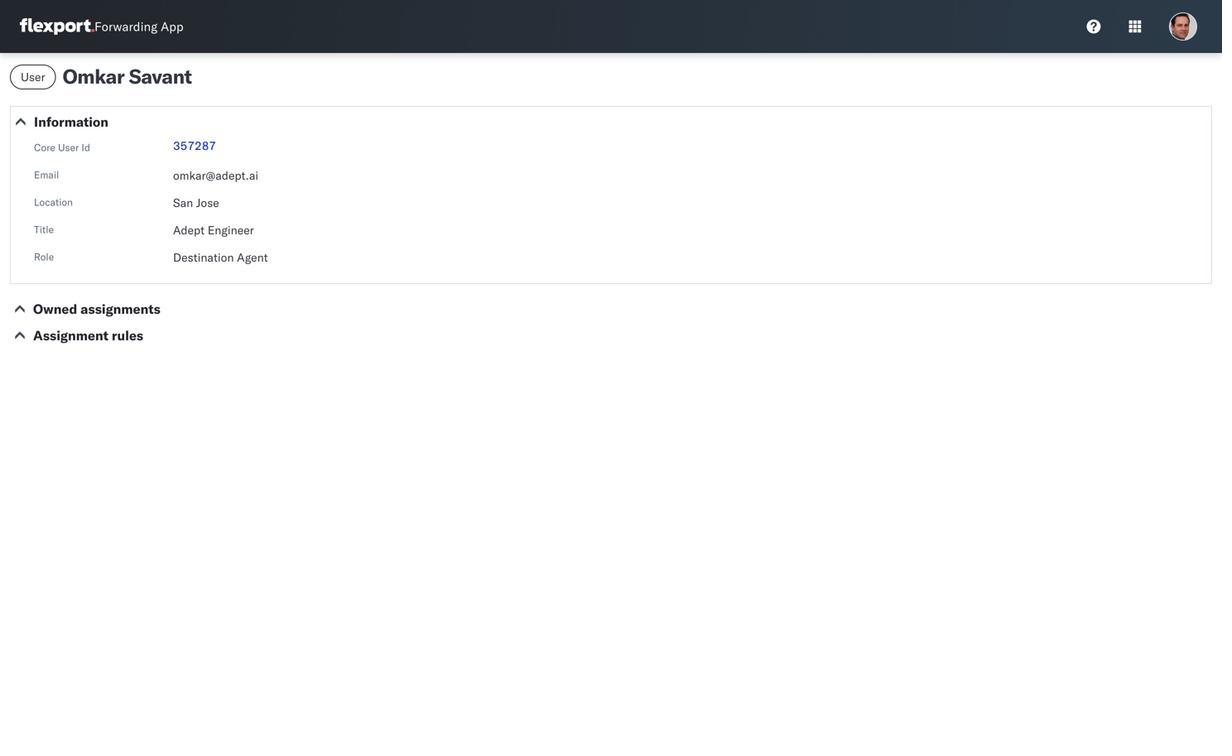Task type: describe. For each thing, give the bounding box(es) containing it.
owned
[[33, 301, 77, 317]]

core user id
[[34, 141, 90, 154]]

app
[[161, 19, 184, 34]]

engineer
[[208, 223, 254, 237]]

location
[[34, 196, 73, 208]]

role
[[34, 251, 54, 263]]

jose
[[196, 195, 219, 210]]

core
[[34, 141, 55, 154]]

rules
[[112, 327, 143, 344]]

357287 link
[[173, 138, 216, 153]]

title
[[34, 223, 54, 236]]

owned assignments
[[33, 301, 161, 317]]

savant
[[129, 64, 192, 89]]

omkar savant
[[63, 64, 192, 89]]

san
[[173, 195, 193, 210]]

1 vertical spatial user
[[58, 141, 79, 154]]

san jose
[[173, 195, 219, 210]]

assignment
[[33, 327, 108, 344]]



Task type: locate. For each thing, give the bounding box(es) containing it.
destination agent
[[173, 250, 268, 265]]

user
[[21, 70, 45, 84], [58, 141, 79, 154]]

email
[[34, 169, 59, 181]]

assignments
[[81, 301, 161, 317]]

0 vertical spatial user
[[21, 70, 45, 84]]

destination
[[173, 250, 234, 265]]

forwarding
[[94, 19, 158, 34]]

omkar
[[63, 64, 124, 89]]

357287
[[173, 138, 216, 153]]

information
[[34, 113, 108, 130]]

0 horizontal spatial user
[[21, 70, 45, 84]]

forwarding app link
[[20, 18, 184, 35]]

id
[[82, 141, 90, 154]]

user down 'flexport.' image
[[21, 70, 45, 84]]

flexport. image
[[20, 18, 94, 35]]

adept
[[173, 223, 205, 237]]

assignment rules
[[33, 327, 143, 344]]

agent
[[237, 250, 268, 265]]

user left id
[[58, 141, 79, 154]]

omkar@adept.ai
[[173, 168, 259, 183]]

1 horizontal spatial user
[[58, 141, 79, 154]]

forwarding app
[[94, 19, 184, 34]]

adept engineer
[[173, 223, 254, 237]]



Task type: vqa. For each thing, say whether or not it's contained in the screenshot.
Forwarding App
yes



